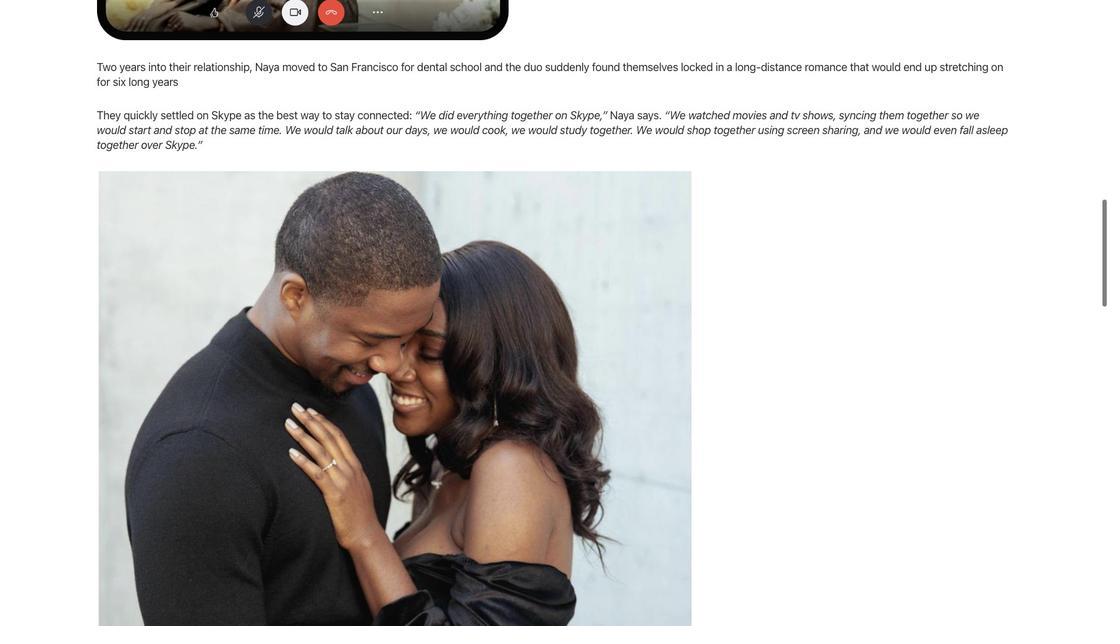 Task type: locate. For each thing, give the bounding box(es) containing it.
long
[[129, 76, 150, 89]]

for down two
[[97, 76, 110, 89]]

san
[[330, 61, 349, 74]]

the right at
[[211, 124, 227, 137]]

naya
[[255, 61, 280, 74], [610, 109, 635, 122]]

1 horizontal spatial naya
[[610, 109, 635, 122]]

on
[[991, 61, 1004, 74], [197, 109, 209, 122], [555, 109, 568, 122]]

would down says.
[[655, 124, 684, 137]]

"we right says.
[[665, 109, 686, 122]]

for
[[401, 61, 414, 74], [97, 76, 110, 89]]

1 vertical spatial to
[[322, 109, 332, 122]]

two
[[97, 61, 117, 74]]

together down movies
[[714, 124, 756, 137]]

would inside 'two years into their relationship, naya moved to san francisco for dental school and the duo suddenly found themselves locked in a long-distance romance that would end up stretching on for six long years'
[[872, 61, 901, 74]]

we
[[966, 109, 980, 122], [433, 124, 448, 137], [511, 124, 526, 137], [885, 124, 899, 137]]

1 "we from the left
[[415, 109, 436, 122]]

0 vertical spatial naya
[[255, 61, 280, 74]]

0 horizontal spatial years
[[119, 61, 146, 74]]

0 horizontal spatial "we
[[415, 109, 436, 122]]

on inside 'two years into their relationship, naya moved to san francisco for dental school and the duo suddenly found themselves locked in a long-distance romance that would end up stretching on for six long years'
[[991, 61, 1004, 74]]

themselves
[[623, 61, 678, 74]]

1 vertical spatial years
[[152, 76, 178, 89]]

on up at
[[197, 109, 209, 122]]

1 horizontal spatial "we
[[665, 109, 686, 122]]

0 vertical spatial picture of james and naya. image
[[97, 0, 508, 40]]

years up long
[[119, 61, 146, 74]]

1 we from the left
[[285, 124, 301, 137]]

the left the duo
[[506, 61, 521, 74]]

we down them
[[885, 124, 899, 137]]

school
[[450, 61, 482, 74]]

naya up together. at the right top
[[610, 109, 635, 122]]

0 horizontal spatial the
[[211, 124, 227, 137]]

over
[[141, 139, 162, 152]]

we down best
[[285, 124, 301, 137]]

stretching
[[940, 61, 989, 74]]

would down everything at the top of page
[[450, 124, 480, 137]]

using
[[758, 124, 784, 137]]

0 vertical spatial the
[[506, 61, 521, 74]]

0 horizontal spatial naya
[[255, 61, 280, 74]]

"we inside "we watched movies and tv shows, syncing them together so we would start and stop at the same time. we would talk about our days, we would cook, we would study together. we would shop together using screen sharing, and we would even fall asleep together over skype."
[[665, 109, 686, 122]]

1 horizontal spatial for
[[401, 61, 414, 74]]

they
[[97, 109, 121, 122]]

way
[[301, 109, 320, 122]]

we down says.
[[636, 124, 652, 137]]

1 picture of james and naya. image from the top
[[97, 0, 508, 40]]

2 horizontal spatial on
[[991, 61, 1004, 74]]

naya left moved
[[255, 61, 280, 74]]

together down start
[[97, 139, 138, 152]]

1 vertical spatial the
[[258, 109, 274, 122]]

stop
[[175, 124, 196, 137]]

our
[[386, 124, 403, 137]]

to left san
[[318, 61, 328, 74]]

skype
[[211, 109, 242, 122]]

0 vertical spatial years
[[119, 61, 146, 74]]

at
[[199, 124, 208, 137]]

up
[[925, 61, 937, 74]]

together
[[511, 109, 553, 122], [907, 109, 949, 122], [714, 124, 756, 137], [97, 139, 138, 152]]

together up even
[[907, 109, 949, 122]]

tv
[[791, 109, 800, 122]]

did
[[439, 109, 454, 122]]

screen
[[787, 124, 820, 137]]

we right cook,
[[511, 124, 526, 137]]

2 "we from the left
[[665, 109, 686, 122]]

would left end
[[872, 61, 901, 74]]

a
[[727, 61, 733, 74]]

2 vertical spatial the
[[211, 124, 227, 137]]

we right so
[[966, 109, 980, 122]]

the
[[506, 61, 521, 74], [258, 109, 274, 122], [211, 124, 227, 137]]

stay
[[335, 109, 355, 122]]

"we
[[415, 109, 436, 122], [665, 109, 686, 122]]

"we up days,
[[415, 109, 436, 122]]

distance
[[761, 61, 802, 74]]

for left dental
[[401, 61, 414, 74]]

0 vertical spatial to
[[318, 61, 328, 74]]

skype."
[[165, 139, 202, 152]]

them
[[879, 109, 904, 122]]

would left study
[[528, 124, 557, 137]]

years
[[119, 61, 146, 74], [152, 76, 178, 89]]

so
[[952, 109, 963, 122]]

1 horizontal spatial we
[[636, 124, 652, 137]]

would down way on the top of page
[[304, 124, 333, 137]]

locked
[[681, 61, 713, 74]]

would
[[872, 61, 901, 74], [97, 124, 126, 137], [304, 124, 333, 137], [450, 124, 480, 137], [528, 124, 557, 137], [655, 124, 684, 137], [902, 124, 931, 137]]

and up over
[[154, 124, 172, 137]]

found
[[592, 61, 620, 74]]

asleep
[[977, 124, 1008, 137]]

0 horizontal spatial for
[[97, 76, 110, 89]]

settled
[[161, 109, 194, 122]]

shows,
[[803, 109, 837, 122]]

dental
[[417, 61, 447, 74]]

days,
[[405, 124, 431, 137]]

on right stretching
[[991, 61, 1004, 74]]

to
[[318, 61, 328, 74], [322, 109, 332, 122]]

and
[[485, 61, 503, 74], [770, 109, 788, 122], [154, 124, 172, 137], [864, 124, 882, 137]]

on up study
[[555, 109, 568, 122]]

time.
[[258, 124, 282, 137]]

the up time. at the top of page
[[258, 109, 274, 122]]

years down into
[[152, 76, 178, 89]]

1 horizontal spatial on
[[555, 109, 568, 122]]

fall
[[960, 124, 974, 137]]

connected:
[[358, 109, 412, 122]]

1 vertical spatial picture of james and naya. image
[[97, 171, 691, 626]]

2 picture of james and naya. image from the top
[[97, 171, 691, 626]]

start
[[129, 124, 151, 137]]

even
[[934, 124, 957, 137]]

says.
[[637, 109, 662, 122]]

francisco
[[351, 61, 398, 74]]

to right way on the top of page
[[322, 109, 332, 122]]

0 horizontal spatial we
[[285, 124, 301, 137]]

1 vertical spatial for
[[97, 76, 110, 89]]

2 horizontal spatial the
[[506, 61, 521, 74]]

we
[[285, 124, 301, 137], [636, 124, 652, 137]]

duo
[[524, 61, 543, 74]]

best
[[277, 109, 298, 122]]

and right school
[[485, 61, 503, 74]]

picture of james and naya. image
[[97, 0, 508, 40], [97, 171, 691, 626]]



Task type: describe. For each thing, give the bounding box(es) containing it.
that
[[850, 61, 869, 74]]

sharing,
[[823, 124, 861, 137]]

watched
[[689, 109, 730, 122]]

into
[[148, 61, 166, 74]]

to inside 'two years into their relationship, naya moved to san francisco for dental school and the duo suddenly found themselves locked in a long-distance romance that would end up stretching on for six long years'
[[318, 61, 328, 74]]

together down 'two years into their relationship, naya moved to san francisco for dental school and the duo suddenly found themselves locked in a long-distance romance that would end up stretching on for six long years'
[[511, 109, 553, 122]]

skype,"
[[570, 109, 607, 122]]

end
[[904, 61, 922, 74]]

the inside "we watched movies and tv shows, syncing them together so we would start and stop at the same time. we would talk about our days, we would cook, we would study together. we would shop together using screen sharing, and we would even fall asleep together over skype."
[[211, 124, 227, 137]]

same
[[229, 124, 256, 137]]

and inside 'two years into their relationship, naya moved to san francisco for dental school and the duo suddenly found themselves locked in a long-distance romance that would end up stretching on for six long years'
[[485, 61, 503, 74]]

everything
[[457, 109, 508, 122]]

and left tv
[[770, 109, 788, 122]]

about
[[356, 124, 384, 137]]

quickly
[[124, 109, 158, 122]]

cook,
[[482, 124, 509, 137]]

six
[[113, 76, 126, 89]]

1 horizontal spatial years
[[152, 76, 178, 89]]

study
[[560, 124, 587, 137]]

two years into their relationship, naya moved to san francisco for dental school and the duo suddenly found themselves locked in a long-distance romance that would end up stretching on for six long years
[[97, 61, 1004, 89]]

1 horizontal spatial the
[[258, 109, 274, 122]]

"we watched movies and tv shows, syncing them together so we would start and stop at the same time. we would talk about our days, we would cook, we would study together. we would shop together using screen sharing, and we would even fall asleep together over skype."
[[97, 109, 1008, 152]]

movies
[[733, 109, 767, 122]]

2 we from the left
[[636, 124, 652, 137]]

1 vertical spatial naya
[[610, 109, 635, 122]]

would down they
[[97, 124, 126, 137]]

we down did on the top of page
[[433, 124, 448, 137]]

as
[[244, 109, 255, 122]]

would down them
[[902, 124, 931, 137]]

naya inside 'two years into their relationship, naya moved to san francisco for dental school and the duo suddenly found themselves locked in a long-distance romance that would end up stretching on for six long years'
[[255, 61, 280, 74]]

their
[[169, 61, 191, 74]]

they quickly settled on skype as the best way to stay connected: "we did everything together on skype," naya says.
[[97, 109, 665, 122]]

0 horizontal spatial on
[[197, 109, 209, 122]]

the inside 'two years into their relationship, naya moved to san francisco for dental school and the duo suddenly found themselves locked in a long-distance romance that would end up stretching on for six long years'
[[506, 61, 521, 74]]

in
[[716, 61, 724, 74]]

suddenly
[[545, 61, 590, 74]]

together.
[[590, 124, 634, 137]]

moved
[[282, 61, 315, 74]]

shop
[[687, 124, 711, 137]]

0 vertical spatial for
[[401, 61, 414, 74]]

romance
[[805, 61, 848, 74]]

syncing
[[839, 109, 877, 122]]

talk
[[336, 124, 353, 137]]

relationship,
[[194, 61, 252, 74]]

and down syncing
[[864, 124, 882, 137]]

long-
[[735, 61, 761, 74]]



Task type: vqa. For each thing, say whether or not it's contained in the screenshot.
locked
yes



